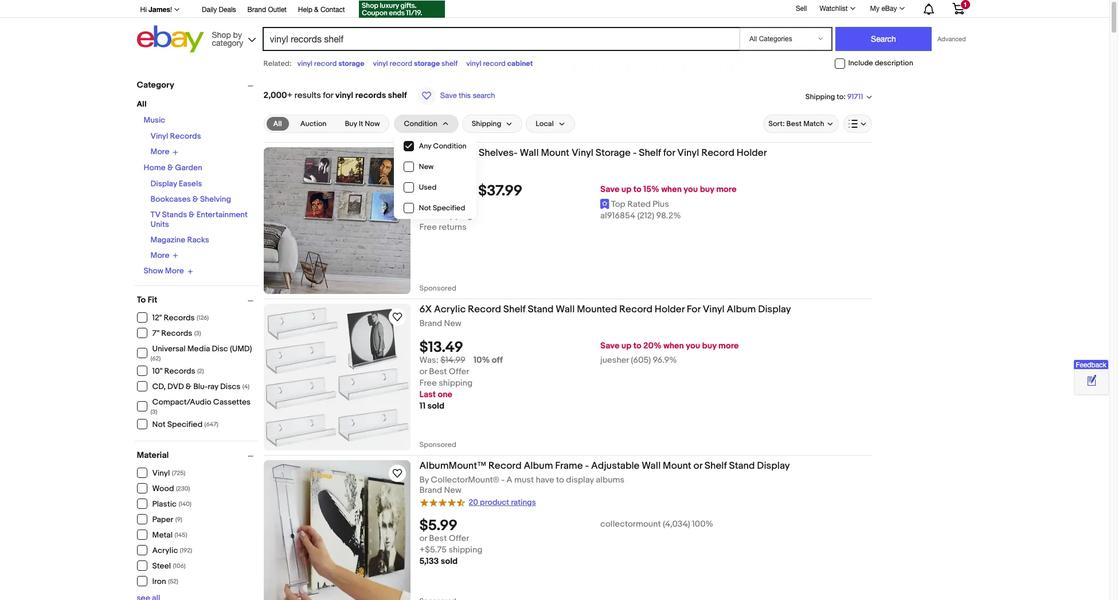 Task type: locate. For each thing, give the bounding box(es) containing it.
you for 15%
[[684, 184, 698, 195]]

shipping left :
[[806, 92, 835, 101]]

up
[[621, 184, 632, 195], [621, 341, 632, 352]]

condition inside 'link'
[[433, 142, 467, 151]]

Search for anything text field
[[264, 28, 737, 50]]

used
[[419, 183, 437, 192]]

0 vertical spatial -
[[633, 147, 637, 159]]

0 vertical spatial display
[[151, 179, 177, 188]]

buy right 20%
[[702, 341, 717, 352]]

records
[[170, 131, 201, 141], [164, 313, 195, 323], [161, 329, 192, 338], [164, 366, 195, 376]]

up up juesher
[[621, 341, 632, 352]]

records for vinyl
[[170, 131, 201, 141]]

0 horizontal spatial album
[[524, 460, 553, 472]]

1 vertical spatial or
[[694, 460, 702, 472]]

0 vertical spatial all
[[137, 99, 146, 109]]

vinyl
[[151, 131, 168, 141], [419, 147, 441, 159], [572, 147, 593, 159], [677, 147, 699, 159], [703, 304, 725, 315], [152, 468, 170, 478]]

2 vertical spatial best
[[429, 534, 447, 544]]

frame
[[555, 460, 583, 472]]

all down 2,000
[[273, 119, 282, 128]]

6x acrylic record shelf stand wall mounted record holder for vinyl album display image
[[263, 304, 410, 451]]

units
[[151, 219, 169, 229]]

0 vertical spatial more button
[[151, 147, 179, 157]]

0 vertical spatial shipping
[[439, 211, 473, 221]]

2 horizontal spatial -
[[633, 147, 637, 159]]

1 horizontal spatial stand
[[729, 460, 755, 472]]

2 vertical spatial shelf
[[705, 460, 727, 472]]

0 vertical spatial not
[[419, 204, 431, 213]]

it down records
[[359, 119, 363, 128]]

when
[[661, 184, 682, 195], [664, 341, 684, 352]]

mount
[[541, 147, 569, 159], [663, 460, 691, 472]]

storage for vinyl record storage shelf
[[414, 59, 440, 68]]

record down search for anything text field
[[483, 59, 506, 68]]

records for 12"
[[164, 313, 195, 323]]

specified inside main content
[[433, 204, 465, 213]]

more inside save up to 15% when you buy more buy it now
[[716, 184, 737, 195]]

buy right '15%'
[[700, 184, 714, 195]]

up inside save up to 15% when you buy more buy it now
[[621, 184, 632, 195]]

!
[[170, 6, 172, 14]]

1 vertical spatial when
[[664, 341, 684, 352]]

0 vertical spatial album
[[727, 304, 756, 315]]

(3) inside '7" records (3)'
[[194, 330, 201, 337]]

1 horizontal spatial holder
[[737, 147, 767, 159]]

must
[[514, 475, 534, 486]]

6x
[[419, 304, 432, 315]]

it up free shipping on the left
[[436, 199, 441, 210]]

collectormount®
[[431, 475, 499, 486]]

display easels bookcases & shelving tv stands & entertainment units magazine racks
[[151, 179, 248, 245]]

save for save this search
[[440, 91, 457, 100]]

& down bookcases & shelving link
[[189, 210, 195, 219]]

you right '15%'
[[684, 184, 698, 195]]

1 vertical spatial stand
[[729, 460, 755, 472]]

one
[[438, 389, 452, 400]]

material button
[[137, 450, 258, 461]]

storage for vinyl record storage
[[338, 59, 364, 68]]

offer inside juesher (605) 96.9% or best offer free shipping last one 11 sold
[[449, 367, 469, 377]]

now up free shipping on the left
[[443, 199, 460, 210]]

0 horizontal spatial now
[[365, 119, 380, 128]]

wall inside albummount™ record album frame - adjustable wall mount or shelf stand display by collectormount® - a must have to display albums brand new
[[642, 460, 661, 472]]

2 vertical spatial wall
[[642, 460, 661, 472]]

for
[[687, 304, 701, 315]]

not for not specified (647)
[[152, 420, 166, 430]]

not for not specified
[[419, 204, 431, 213]]

shelf up save this search button
[[442, 59, 458, 68]]

$5.99
[[419, 517, 458, 535]]

juesher (605) 96.9% or best offer free shipping last one 11 sold
[[419, 355, 677, 412]]

shelf inside the vinyl record shelves- wall mount vinyl storage - shelf for vinyl record holder brand new
[[639, 147, 661, 159]]

brand left outlet on the left top
[[247, 6, 266, 14]]

shipping up the returns
[[439, 211, 473, 221]]

acrylic down metal
[[152, 546, 178, 556]]

buy down the 2,000 + results for vinyl records shelf
[[345, 119, 357, 128]]

mount inside the vinyl record shelves- wall mount vinyl storage - shelf for vinyl record holder brand new
[[541, 147, 569, 159]]

to inside "shipping to : 91711"
[[837, 92, 844, 101]]

1 vertical spatial (3)
[[151, 408, 157, 415]]

not inside main content
[[419, 204, 431, 213]]

more button up show more
[[151, 250, 179, 260]]

cd, dvd & blu-ray discs (4)
[[152, 382, 250, 392]]

vinyl right related:
[[297, 59, 312, 68]]

& right help
[[314, 6, 319, 14]]

to left 91711
[[837, 92, 844, 101]]

vinyl
[[297, 59, 312, 68], [373, 59, 388, 68], [466, 59, 481, 68], [335, 90, 353, 101]]

0 vertical spatial shelf
[[442, 59, 458, 68]]

not down used
[[419, 204, 431, 213]]

new down "albummount™"
[[444, 485, 461, 496]]

0 vertical spatial free
[[419, 211, 437, 221]]

1 horizontal spatial shelf
[[639, 147, 661, 159]]

more up home
[[151, 147, 169, 157]]

0 horizontal spatial shelf
[[503, 304, 526, 315]]

91711
[[847, 93, 863, 102]]

when up the plus
[[661, 184, 682, 195]]

off
[[492, 355, 503, 366]]

wall right adjustable
[[642, 460, 661, 472]]

1 vertical spatial it
[[436, 199, 441, 210]]

1 horizontal spatial record
[[390, 59, 412, 68]]

1 horizontal spatial wall
[[556, 304, 575, 315]]

storage up save this search button
[[414, 59, 440, 68]]

1 vertical spatial not
[[152, 420, 166, 430]]

(4,034)
[[663, 519, 690, 530]]

new down any condition
[[444, 162, 461, 173]]

when up 96.9%
[[664, 341, 684, 352]]

for up the plus
[[663, 147, 675, 159]]

shipping inside "shipping to : 91711"
[[806, 92, 835, 101]]

1 vertical spatial display
[[758, 304, 791, 315]]

1 horizontal spatial -
[[585, 460, 589, 472]]

2 vertical spatial more
[[165, 266, 184, 276]]

2 vertical spatial or
[[419, 534, 427, 544]]

1 horizontal spatial it
[[436, 199, 441, 210]]

albummount™ record album frame - adjustable wall mount or shelf stand display image
[[263, 460, 410, 600]]

more inside button
[[165, 266, 184, 276]]

1 horizontal spatial (3)
[[194, 330, 201, 337]]

best up the +$5.75
[[429, 534, 447, 544]]

you inside save up to 15% when you buy more buy it now
[[684, 184, 698, 195]]

0 vertical spatial shipping
[[806, 92, 835, 101]]

up up the top
[[621, 184, 632, 195]]

to right have
[[556, 475, 564, 486]]

holder down sort: best match dropdown button
[[737, 147, 767, 159]]

0 vertical spatial best
[[787, 119, 802, 128]]

wall inside the vinyl record shelves- wall mount vinyl storage - shelf for vinyl record holder brand new
[[520, 147, 539, 159]]

1 vertical spatial buy
[[702, 341, 717, 352]]

best inside juesher (605) 96.9% or best offer free shipping last one 11 sold
[[429, 367, 447, 377]]

sold down the +$5.75
[[441, 556, 458, 567]]

1 vertical spatial -
[[585, 460, 589, 472]]

mounted
[[577, 304, 617, 315]]

1 vertical spatial more
[[719, 341, 739, 352]]

(3) up media
[[194, 330, 201, 337]]

0 vertical spatial you
[[684, 184, 698, 195]]

1 vertical spatial condition
[[433, 142, 467, 151]]

2 up from the top
[[621, 341, 632, 352]]

0 vertical spatial condition
[[404, 119, 437, 128]]

2 vertical spatial display
[[757, 460, 790, 472]]

condition inside dropdown button
[[404, 119, 437, 128]]

0 vertical spatial specified
[[433, 204, 465, 213]]

0 horizontal spatial storage
[[338, 59, 364, 68]]

free down not specified link
[[419, 222, 437, 233]]

shipping inside collectormount (4,034) 100% or best offer +$5.75 shipping 5,133 sold
[[449, 545, 482, 556]]

or inside collectormount (4,034) 100% or best offer +$5.75 shipping 5,133 sold
[[419, 534, 427, 544]]

when inside save up to 15% when you buy more buy it now
[[661, 184, 682, 195]]

or for collectormount (4,034) 100% or best offer +$5.75 shipping 5,133 sold
[[419, 534, 427, 544]]

2 vertical spatial free
[[419, 378, 437, 389]]

holder left for
[[655, 304, 685, 315]]

1 vertical spatial best
[[429, 367, 447, 377]]

records for 10"
[[164, 366, 195, 376]]

new up $13.49
[[444, 318, 461, 329]]

condition up any
[[404, 119, 437, 128]]

1 vertical spatial album
[[524, 460, 553, 472]]

all up music
[[137, 99, 146, 109]]

2 record from the left
[[390, 59, 412, 68]]

vinyl record shelves- wall mount vinyl storage - shelf for vinyl record holder heading
[[419, 147, 767, 159]]

0 vertical spatial acrylic
[[434, 304, 466, 315]]

96.9%
[[653, 355, 677, 366]]

my ebay
[[870, 5, 897, 13]]

vinyl record storage shelf
[[373, 59, 458, 68]]

records up '7" records (3)'
[[164, 313, 195, 323]]

it
[[359, 119, 363, 128], [436, 199, 441, 210]]

1
[[964, 1, 967, 8]]

1 horizontal spatial buy
[[419, 199, 434, 210]]

1 vertical spatial up
[[621, 341, 632, 352]]

buy inside save up to 15% when you buy more buy it now
[[700, 184, 714, 195]]

- right storage
[[633, 147, 637, 159]]

- left a
[[501, 475, 505, 486]]

shipping inside dropdown button
[[472, 119, 501, 128]]

best inside collectormount (4,034) 100% or best offer +$5.75 shipping 5,133 sold
[[429, 534, 447, 544]]

metal
[[152, 530, 173, 540]]

1 horizontal spatial shelf
[[442, 59, 458, 68]]

1 vertical spatial acrylic
[[152, 546, 178, 556]]

2 storage from the left
[[414, 59, 440, 68]]

1 free from the top
[[419, 211, 437, 221]]

1 vertical spatial for
[[663, 147, 675, 159]]

specified down $16.99
[[433, 204, 465, 213]]

shelf right records
[[388, 90, 407, 101]]

0 horizontal spatial shelf
[[388, 90, 407, 101]]

1 vertical spatial all
[[273, 119, 282, 128]]

2,000
[[263, 90, 287, 101]]

shipping inside juesher (605) 96.9% or best offer free shipping last one 11 sold
[[439, 378, 473, 389]]

holder
[[737, 147, 767, 159], [655, 304, 685, 315]]

None submit
[[835, 27, 932, 51]]

(126)
[[197, 314, 209, 322]]

0 horizontal spatial (3)
[[151, 408, 157, 415]]

1 horizontal spatial specified
[[433, 204, 465, 213]]

home & garden link
[[144, 163, 202, 172]]

condition
[[404, 119, 437, 128], [433, 142, 467, 151]]

to
[[137, 294, 146, 305]]

metal (145)
[[152, 530, 187, 540]]

wall right shelves-
[[520, 147, 539, 159]]

vinyl up save this search
[[466, 59, 481, 68]]

specified down compact/audio
[[167, 420, 203, 430]]

save inside save up to 15% when you buy more buy it now
[[600, 184, 620, 195]]

record up the 2,000 + results for vinyl records shelf
[[314, 59, 337, 68]]

storage up the 2,000 + results for vinyl records shelf
[[338, 59, 364, 68]]

20 product ratings
[[469, 498, 536, 507]]

0 horizontal spatial shipping
[[472, 119, 501, 128]]

free down $16.99
[[419, 211, 437, 221]]

sort:
[[768, 119, 785, 128]]

bookcases & shelving link
[[151, 194, 231, 204]]

0 vertical spatial more
[[151, 147, 169, 157]]

vinyl up records
[[373, 59, 388, 68]]

to left '15%'
[[633, 184, 641, 195]]

feedback
[[1076, 361, 1106, 369]]

best down was: $14.99
[[429, 367, 447, 377]]

offer for one
[[449, 367, 469, 377]]

condition right any
[[433, 142, 467, 151]]

you down for
[[686, 341, 700, 352]]

1 vertical spatial sold
[[441, 556, 458, 567]]

best right sort:
[[787, 119, 802, 128]]

album up have
[[524, 460, 553, 472]]

0 horizontal spatial holder
[[655, 304, 685, 315]]

for right results
[[323, 90, 333, 101]]

holder inside the vinyl record shelves- wall mount vinyl storage - shelf for vinyl record holder brand new
[[737, 147, 767, 159]]

new down any
[[419, 162, 434, 171]]

brand up used
[[419, 162, 442, 173]]

6x acrylic record shelf stand wall mounted record holder for vinyl album display link
[[419, 304, 872, 319]]

1 vertical spatial holder
[[655, 304, 685, 315]]

best inside dropdown button
[[787, 119, 802, 128]]

(3) down cd,
[[151, 408, 157, 415]]

shipping right the +$5.75
[[449, 545, 482, 556]]

specified for not specified
[[433, 204, 465, 213]]

0 horizontal spatial mount
[[541, 147, 569, 159]]

magazine racks link
[[151, 235, 209, 245]]

by
[[233, 30, 242, 39]]

offer down $14.99
[[449, 367, 469, 377]]

or inside juesher (605) 96.9% or best offer free shipping last one 11 sold
[[419, 367, 427, 377]]

album right for
[[727, 304, 756, 315]]

record for vinyl record cabinet
[[483, 59, 506, 68]]

(3) for compact/audio cassettes
[[151, 408, 157, 415]]

specified for not specified (647)
[[167, 420, 203, 430]]

brand down "albummount™"
[[419, 485, 442, 496]]

sold right "11" on the left bottom
[[428, 401, 444, 412]]

0 horizontal spatial it
[[359, 119, 363, 128]]

stands
[[162, 210, 187, 219]]

not up material on the left bottom of the page
[[152, 420, 166, 430]]

1 horizontal spatial not
[[419, 204, 431, 213]]

20 product ratings link
[[419, 497, 536, 508]]

vinyl (725)
[[152, 468, 185, 478]]

sold inside collectormount (4,034) 100% or best offer +$5.75 shipping 5,133 sold
[[441, 556, 458, 567]]

brand
[[247, 6, 266, 14], [419, 162, 442, 173], [419, 318, 442, 329], [419, 485, 442, 496]]

2 free from the top
[[419, 222, 437, 233]]

more button up home & garden link
[[151, 147, 179, 157]]

0 horizontal spatial specified
[[167, 420, 203, 430]]

1 vertical spatial you
[[686, 341, 700, 352]]

All selected text field
[[273, 119, 282, 129]]

more button
[[151, 147, 179, 157], [151, 250, 179, 260]]

1 vertical spatial specified
[[167, 420, 203, 430]]

save
[[440, 91, 457, 100], [600, 184, 620, 195], [600, 341, 620, 352]]

(52)
[[168, 578, 178, 585]]

free up last
[[419, 378, 437, 389]]

advanced link
[[932, 28, 972, 50]]

records down 12" records (126)
[[161, 329, 192, 338]]

when for 15%
[[661, 184, 682, 195]]

more up show more
[[151, 250, 169, 260]]

0 horizontal spatial all
[[137, 99, 146, 109]]

1 horizontal spatial mount
[[663, 460, 691, 472]]

0 vertical spatial for
[[323, 90, 333, 101]]

wall left mounted
[[556, 304, 575, 315]]

3 free from the top
[[419, 378, 437, 389]]

0 horizontal spatial wall
[[520, 147, 539, 159]]

home
[[144, 163, 166, 172]]

1 vertical spatial shipping
[[439, 378, 473, 389]]

0 horizontal spatial buy
[[345, 119, 357, 128]]

show more button
[[144, 266, 193, 276]]

1 offer from the top
[[449, 367, 469, 377]]

0 vertical spatial now
[[365, 119, 380, 128]]

acrylic right '6x'
[[434, 304, 466, 315]]

(3)
[[194, 330, 201, 337], [151, 408, 157, 415]]

- up display
[[585, 460, 589, 472]]

0 vertical spatial when
[[661, 184, 682, 195]]

storage
[[596, 147, 631, 159]]

vinyl left records
[[335, 90, 353, 101]]

best
[[787, 119, 802, 128], [429, 367, 447, 377], [429, 534, 447, 544]]

6x acrylic record shelf stand wall mounted record holder for vinyl album display heading
[[419, 304, 791, 315]]

2 offer from the top
[[449, 534, 469, 544]]

brand down '6x'
[[419, 318, 442, 329]]

0 vertical spatial buy
[[700, 184, 714, 195]]

buy for save up to 20% when you buy more
[[702, 341, 717, 352]]

more
[[716, 184, 737, 195], [719, 341, 739, 352]]

0 vertical spatial stand
[[528, 304, 554, 315]]

2 horizontal spatial shelf
[[705, 460, 727, 472]]

0 vertical spatial save
[[440, 91, 457, 100]]

save for save up to 20% when you buy more
[[600, 341, 620, 352]]

0 horizontal spatial stand
[[528, 304, 554, 315]]

have
[[536, 475, 554, 486]]

display easels link
[[151, 179, 202, 188]]

offer inside collectormount (4,034) 100% or best offer +$5.75 shipping 5,133 sold
[[449, 534, 469, 544]]

record for vinyl record storage
[[314, 59, 337, 68]]

1 storage from the left
[[338, 59, 364, 68]]

0 horizontal spatial record
[[314, 59, 337, 68]]

record for vinyl record storage shelf
[[390, 59, 412, 68]]

to right $16.99
[[465, 186, 476, 199]]

collectormount (4,034) 100% or best offer +$5.75 shipping 5,133 sold
[[419, 519, 713, 567]]

to inside save up to 15% when you buy more buy it now
[[633, 184, 641, 195]]

1 horizontal spatial now
[[443, 199, 460, 210]]

save up juesher
[[600, 341, 620, 352]]

album
[[727, 304, 756, 315], [524, 460, 553, 472]]

records up garden
[[170, 131, 201, 141]]

0 vertical spatial or
[[419, 367, 427, 377]]

0 vertical spatial up
[[621, 184, 632, 195]]

display inside display easels bookcases & shelving tv stands & entertainment units magazine racks
[[151, 179, 177, 188]]

results
[[295, 90, 321, 101]]

or
[[419, 367, 427, 377], [694, 460, 702, 472], [419, 534, 427, 544]]

1 horizontal spatial acrylic
[[434, 304, 466, 315]]

shipping up one
[[439, 378, 473, 389]]

save left this
[[440, 91, 457, 100]]

free inside al916854 (212) 98.2% free returns
[[419, 222, 437, 233]]

brand inside the vinyl record shelves- wall mount vinyl storage - shelf for vinyl record holder brand new
[[419, 162, 442, 173]]

1 vertical spatial shelf
[[388, 90, 407, 101]]

universal media disc (umd) (62)
[[151, 344, 252, 362]]

1 vertical spatial wall
[[556, 304, 575, 315]]

description
[[875, 59, 913, 68]]

deals
[[219, 6, 236, 14]]

0 vertical spatial (3)
[[194, 330, 201, 337]]

save inside button
[[440, 91, 457, 100]]

offer down 20
[[449, 534, 469, 544]]

(3) inside the compact/audio cassettes (3)
[[151, 408, 157, 415]]

shelf inside 6x acrylic record shelf stand wall mounted record holder for vinyl album display brand new
[[503, 304, 526, 315]]

shipping down search
[[472, 119, 501, 128]]

1 horizontal spatial storage
[[414, 59, 440, 68]]

5,133
[[419, 556, 439, 567]]

returns
[[439, 222, 467, 233]]

records for 7"
[[161, 329, 192, 338]]

vinyl record shelves- wall mount vinyl storage - shelf for vinyl record holder image
[[263, 147, 410, 294]]

shop
[[212, 30, 231, 39]]

plastic
[[152, 499, 177, 509]]

2 horizontal spatial wall
[[642, 460, 661, 472]]

main content
[[263, 75, 872, 600]]

steel
[[152, 561, 171, 571]]

best for collectormount (4,034) 100% or best offer +$5.75 shipping 5,133 sold
[[429, 534, 447, 544]]

1 up from the top
[[621, 184, 632, 195]]

1 vertical spatial mount
[[663, 460, 691, 472]]

1 record from the left
[[314, 59, 337, 68]]

more right show
[[165, 266, 184, 276]]

tv stands & entertainment units link
[[151, 210, 248, 229]]

offer
[[449, 367, 469, 377], [449, 534, 469, 544]]

1 horizontal spatial for
[[663, 147, 675, 159]]

0 horizontal spatial not
[[152, 420, 166, 430]]

buy down used
[[419, 199, 434, 210]]

records up the dvd
[[164, 366, 195, 376]]

0 vertical spatial holder
[[737, 147, 767, 159]]

record down get the coupon image at left
[[390, 59, 412, 68]]

save up the top rated plus 'icon'
[[600, 184, 620, 195]]

1 vertical spatial free
[[419, 222, 437, 233]]

- inside the vinyl record shelves- wall mount vinyl storage - shelf for vinyl record holder brand new
[[633, 147, 637, 159]]

3 record from the left
[[483, 59, 506, 68]]

now down records
[[365, 119, 380, 128]]

shop by category
[[212, 30, 243, 47]]



Task type: describe. For each thing, give the bounding box(es) containing it.
vinyl record shelves- wall mount vinyl storage - shelf for vinyl record holder brand new
[[419, 147, 767, 173]]

$13.49
[[419, 339, 463, 357]]

entertainment
[[196, 210, 248, 219]]

vinyl inside 6x acrylic record shelf stand wall mounted record holder for vinyl album display brand new
[[703, 304, 725, 315]]

(umd)
[[230, 344, 252, 354]]

sort: best match
[[768, 119, 824, 128]]

(725)
[[172, 470, 185, 477]]

albummount™ record album frame - adjustable wall mount or shelf stand display heading
[[419, 460, 790, 472]]

vinyl for vinyl record storage
[[297, 59, 312, 68]]

(3) for 7" records
[[194, 330, 201, 337]]

easels
[[179, 179, 202, 188]]

more for save up to 20% when you buy more
[[719, 341, 739, 352]]

albummount™ record album frame - adjustable wall mount or shelf stand display by collectormount® - a must have to display albums brand new
[[419, 460, 790, 496]]

buy for save up to 15% when you buy more buy it now
[[700, 184, 714, 195]]

holder inside 6x acrylic record shelf stand wall mounted record holder for vinyl album display brand new
[[655, 304, 685, 315]]

get the coupon image
[[359, 1, 445, 18]]

acrylic inside 6x acrylic record shelf stand wall mounted record holder for vinyl album display brand new
[[434, 304, 466, 315]]

& right home
[[167, 163, 173, 172]]

0 vertical spatial buy
[[345, 119, 357, 128]]

condition button
[[394, 115, 459, 133]]

display inside albummount™ record album frame - adjustable wall mount or shelf stand display by collectormount® - a must have to display albums brand new
[[757, 460, 790, 472]]

(605)
[[631, 355, 651, 366]]

(9)
[[175, 516, 182, 524]]

tv
[[151, 210, 160, 219]]

free inside juesher (605) 96.9% or best offer free shipping last one 11 sold
[[419, 378, 437, 389]]

vinyl record cabinet
[[466, 59, 533, 68]]

10" records (2)
[[152, 366, 204, 376]]

plus
[[653, 199, 669, 210]]

include description
[[848, 59, 913, 68]]

or for juesher (605) 96.9% or best offer free shipping last one 11 sold
[[419, 367, 427, 377]]

:
[[844, 92, 846, 101]]

15%
[[643, 184, 659, 195]]

save up to 15% when you buy more buy it now
[[419, 184, 737, 210]]

shelf inside albummount™ record album frame - adjustable wall mount or shelf stand display by collectormount® - a must have to display albums brand new
[[705, 460, 727, 472]]

acrylic (192)
[[152, 546, 192, 556]]

& left blu-
[[186, 382, 192, 392]]

offer for sold
[[449, 534, 469, 544]]

shipping for collectormount (4,034) 100% or best offer +$5.75 shipping 5,133 sold
[[449, 545, 482, 556]]

brand outlet
[[247, 6, 287, 14]]

10"
[[152, 366, 163, 376]]

hi james !
[[140, 5, 172, 14]]

last
[[419, 389, 436, 400]]

product
[[480, 498, 509, 507]]

stand inside 6x acrylic record shelf stand wall mounted record holder for vinyl album display brand new
[[528, 304, 554, 315]]

watch albummount™ record album frame - adjustable wall mount or shelf stand display image
[[390, 467, 404, 481]]

7"
[[152, 329, 160, 338]]

(62)
[[151, 355, 161, 362]]

vinyl for vinyl record cabinet
[[466, 59, 481, 68]]

discs
[[220, 382, 240, 392]]

dvd
[[167, 382, 184, 392]]

12" records (126)
[[152, 313, 209, 323]]

more for save up to 15% when you buy more buy it now
[[716, 184, 737, 195]]

not specified (647)
[[152, 420, 218, 430]]

it inside save up to 15% when you buy more buy it now
[[436, 199, 441, 210]]

record inside albummount™ record album frame - adjustable wall mount or shelf stand display by collectormount® - a must have to display albums brand new
[[488, 460, 522, 472]]

(192)
[[180, 547, 192, 555]]

save for save up to 15% when you buy more buy it now
[[600, 184, 620, 195]]

for inside the vinyl record shelves- wall mount vinyl storage - shelf for vinyl record holder brand new
[[663, 147, 675, 159]]

blu-
[[193, 382, 208, 392]]

brand inside "account" navigation
[[247, 6, 266, 14]]

not specified
[[419, 204, 465, 213]]

sold inside juesher (605) 96.9% or best offer free shipping last one 11 sold
[[428, 401, 444, 412]]

help & contact
[[298, 6, 345, 14]]

any condition link
[[395, 136, 476, 157]]

albummount™ record album frame - adjustable wall mount or shelf stand display link
[[419, 460, 872, 475]]

daily
[[202, 6, 217, 14]]

now inside save up to 15% when you buy more buy it now
[[443, 199, 460, 210]]

vinyl for vinyl record storage shelf
[[373, 59, 388, 68]]

shipping for juesher (605) 96.9% or best offer free shipping last one 11 sold
[[439, 378, 473, 389]]

& inside "account" navigation
[[314, 6, 319, 14]]

material
[[137, 450, 169, 461]]

buy inside save up to 15% when you buy more buy it now
[[419, 199, 434, 210]]

vinyl record storage
[[297, 59, 364, 68]]

up for 15%
[[621, 184, 632, 195]]

2 more button from the top
[[151, 250, 179, 260]]

album inside albummount™ record album frame - adjustable wall mount or shelf stand display by collectormount® - a must have to display albums brand new
[[524, 460, 553, 472]]

shop by category button
[[207, 26, 258, 50]]

compact/audio
[[152, 397, 211, 407]]

when for 20%
[[664, 341, 684, 352]]

up for 20%
[[621, 341, 632, 352]]

shipping for shipping to : 91711
[[806, 92, 835, 101]]

all inside "link"
[[273, 119, 282, 128]]

show more
[[144, 266, 184, 276]]

watchlist
[[820, 5, 848, 13]]

buy it now link
[[338, 117, 387, 131]]

& down easels
[[193, 194, 198, 204]]

none submit inside shop by category banner
[[835, 27, 932, 51]]

best for juesher (605) 96.9% or best offer free shipping last one 11 sold
[[429, 367, 447, 377]]

98.2%
[[656, 211, 681, 221]]

shelf inside main content
[[388, 90, 407, 101]]

bookcases
[[151, 194, 191, 204]]

used link
[[395, 177, 476, 198]]

(647)
[[204, 421, 218, 428]]

iron (52)
[[152, 577, 178, 587]]

albummount™
[[419, 460, 486, 472]]

brand inside 6x acrylic record shelf stand wall mounted record holder for vinyl album display brand new
[[419, 318, 442, 329]]

new inside albummount™ record album frame - adjustable wall mount or shelf stand display by collectormount® - a must have to display albums brand new
[[444, 485, 461, 496]]

music link
[[144, 115, 165, 125]]

20
[[469, 498, 478, 507]]

local
[[536, 119, 554, 128]]

listing options selector. list view selected. image
[[848, 119, 867, 128]]

display inside 6x acrylic record shelf stand wall mounted record holder for vinyl album display brand new
[[758, 304, 791, 315]]

adjustable
[[591, 460, 640, 472]]

this
[[459, 91, 471, 100]]

0 horizontal spatial acrylic
[[152, 546, 178, 556]]

shop by category banner
[[134, 0, 973, 56]]

save this search button
[[414, 86, 499, 106]]

+$5.75
[[419, 545, 447, 556]]

watch 6x acrylic record shelf stand wall mounted record holder for vinyl album display image
[[390, 310, 404, 324]]

wall inside 6x acrylic record shelf stand wall mounted record holder for vinyl album display brand new
[[556, 304, 575, 315]]

free shipping
[[419, 211, 473, 221]]

stand inside albummount™ record album frame - adjustable wall mount or shelf stand display by collectormount® - a must have to display albums brand new
[[729, 460, 755, 472]]

new link
[[395, 157, 476, 177]]

top rated plus image
[[600, 199, 609, 209]]

my ebay link
[[864, 2, 910, 15]]

2 vertical spatial -
[[501, 475, 505, 486]]

category
[[137, 80, 174, 91]]

you for 20%
[[686, 341, 700, 352]]

0 horizontal spatial for
[[323, 90, 333, 101]]

1 more button from the top
[[151, 147, 179, 157]]

(230)
[[176, 485, 190, 493]]

related:
[[263, 59, 292, 68]]

to fit
[[137, 294, 157, 305]]

to inside albummount™ record album frame - adjustable wall mount or shelf stand display by collectormount® - a must have to display albums brand new
[[556, 475, 564, 486]]

al916854
[[600, 211, 635, 221]]

account navigation
[[134, 0, 973, 19]]

top
[[611, 199, 626, 210]]

include
[[848, 59, 873, 68]]

mount inside albummount™ record album frame - adjustable wall mount or shelf stand display by collectormount® - a must have to display albums brand new
[[663, 460, 691, 472]]

shipping for shipping
[[472, 119, 501, 128]]

1 vertical spatial more
[[151, 250, 169, 260]]

new inside the vinyl record shelves- wall mount vinyl storage - shelf for vinyl record holder brand new
[[444, 162, 461, 173]]

all link
[[266, 117, 289, 131]]

to up (605)
[[633, 341, 641, 352]]

shelving
[[200, 194, 231, 204]]

main content containing $16.99
[[263, 75, 872, 600]]

paper
[[152, 515, 173, 525]]

brand inside albummount™ record album frame - adjustable wall mount or shelf stand display by collectormount® - a must have to display albums brand new
[[419, 485, 442, 496]]

or inside albummount™ record album frame - adjustable wall mount or shelf stand display by collectormount® - a must have to display albums brand new
[[694, 460, 702, 472]]

album inside 6x acrylic record shelf stand wall mounted record holder for vinyl album display brand new
[[727, 304, 756, 315]]

help & contact link
[[298, 4, 345, 17]]

top rated plus
[[611, 199, 669, 210]]

1 link
[[945, 0, 971, 17]]

home & garden
[[144, 163, 202, 172]]

cabinet
[[507, 59, 533, 68]]

20%
[[643, 341, 662, 352]]

steel (106)
[[152, 561, 186, 571]]

not specified link
[[395, 198, 476, 218]]

juesher
[[600, 355, 629, 366]]

to fit button
[[137, 294, 258, 305]]

al916854 (212) 98.2% free returns
[[419, 211, 681, 233]]

to inside $16.99 to $37.99
[[465, 186, 476, 199]]

new inside 6x acrylic record shelf stand wall mounted record holder for vinyl album display brand new
[[444, 318, 461, 329]]

brand outlet link
[[247, 4, 287, 17]]

help
[[298, 6, 312, 14]]

shelves-
[[479, 147, 518, 159]]

100%
[[692, 519, 713, 530]]

display
[[566, 475, 594, 486]]



Task type: vqa. For each thing, say whether or not it's contained in the screenshot.
BUSINESS & INDUSTRIAL
no



